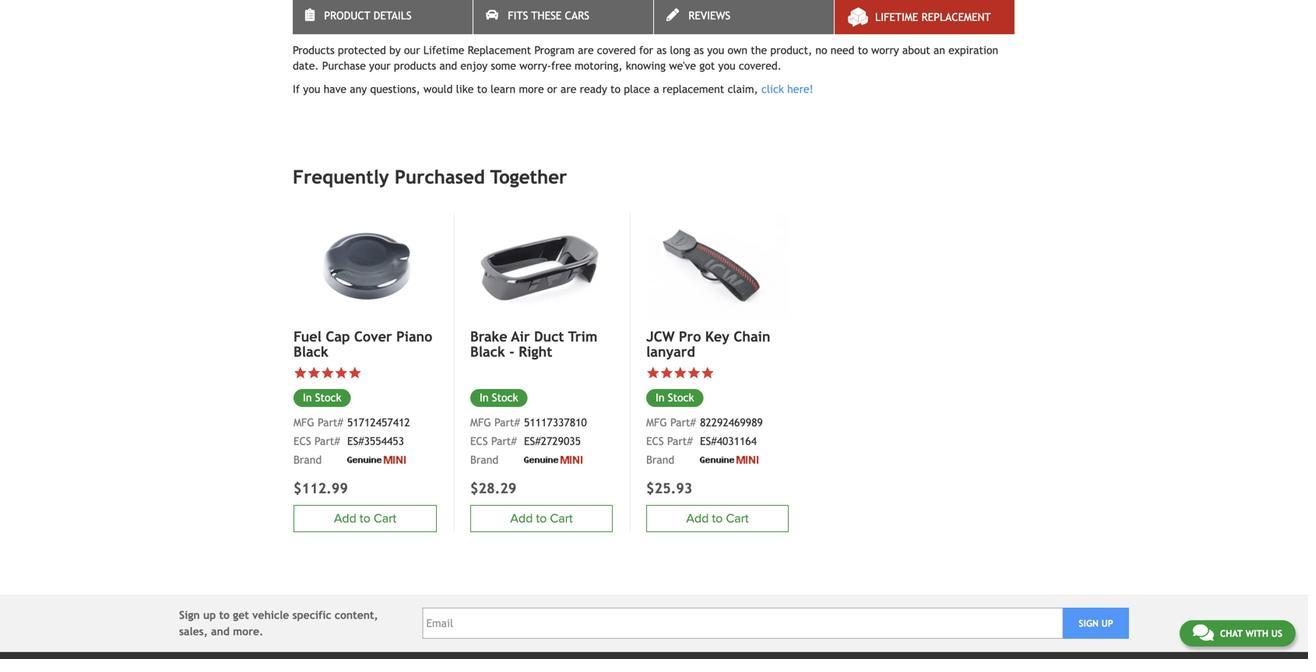 Task type: locate. For each thing, give the bounding box(es) containing it.
by
[[470, 12, 488, 30]]

1 horizontal spatial cart
[[550, 512, 573, 526]]

1 horizontal spatial stock
[[492, 392, 518, 404]]

as
[[657, 44, 667, 56], [694, 44, 704, 56]]

3 in from the left
[[656, 392, 665, 404]]

up for sign up
[[1102, 618, 1114, 629]]

brand inside mfg part# 82292469989 ecs part# es#4031164 brand
[[647, 454, 675, 467]]

jcw pro key chain lanyard image
[[647, 213, 789, 319]]

2 horizontal spatial mfg
[[647, 417, 667, 429]]

2 in from the left
[[480, 392, 489, 404]]

$25.93
[[647, 481, 693, 497]]

sign inside button
[[1079, 618, 1099, 629]]

add for $112.99
[[334, 512, 357, 526]]

2 vertical spatial you
[[303, 83, 320, 95]]

3 brand from the left
[[647, 454, 675, 467]]

together
[[491, 166, 567, 188]]

in for jcw pro key chain lanyard
[[656, 392, 665, 404]]

genuine mini image down es#2729035
[[524, 457, 583, 464]]

black left the cover
[[294, 344, 328, 360]]

learn
[[491, 83, 516, 95]]

mfg
[[294, 417, 315, 429], [471, 417, 491, 429], [647, 417, 667, 429]]

are right or
[[561, 83, 577, 95]]

1 vertical spatial program
[[535, 44, 575, 56]]

cart for $25.93
[[726, 512, 749, 526]]

frequently
[[293, 166, 389, 188]]

3 mfg from the left
[[647, 417, 667, 429]]

2 horizontal spatial genuine mini image
[[700, 457, 759, 464]]

stock up mfg part# 51712457412 ecs part# es#3554453 brand
[[315, 392, 342, 404]]

2 horizontal spatial add
[[687, 512, 709, 526]]

lifetime inside products protected by our lifetime replacement program are covered for as long as you own the product, no need to worry about an expiration date. purchase your products and enjoy some worry-free motoring, knowing we've got you covered.
[[424, 44, 465, 56]]

and inside products protected by our lifetime replacement program are covered for as long as you own the product, no need to worry about an expiration date. purchase your products and enjoy some worry-free motoring, knowing we've got you covered.
[[440, 60, 457, 72]]

own
[[728, 44, 748, 56]]

ecs up '$25.93'
[[647, 435, 664, 448]]

you up got at the top right of page
[[707, 44, 725, 56]]

program up own
[[689, 12, 750, 30]]

part# left 82292469989
[[671, 417, 696, 429]]

you down own
[[719, 60, 736, 72]]

up inside the sign up to get vehicle specific content, sales, and more.
[[203, 609, 216, 622]]

as right "for"
[[657, 44, 667, 56]]

replacement inside products protected by our lifetime replacement program are covered for as long as you own the product, no need to worry about an expiration date. purchase your products and enjoy some worry-free motoring, knowing we've got you covered.
[[468, 44, 531, 56]]

2 star image from the left
[[348, 366, 362, 380]]

add to cart down $28.29
[[511, 512, 573, 526]]

this product is covered by our lifetime replacement program
[[293, 12, 750, 30]]

star image down jcw pro key chain lanyard
[[701, 366, 715, 380]]

mfg part# 51117337810 ecs part# es#2729035 brand
[[471, 417, 587, 467]]

1 stock from the left
[[315, 392, 342, 404]]

comments image
[[1193, 624, 1214, 643]]

ecs inside mfg part# 51117337810 ecs part# es#2729035 brand
[[471, 435, 488, 448]]

sign inside the sign up to get vehicle specific content, sales, and more.
[[179, 609, 200, 622]]

0 horizontal spatial replacement
[[468, 44, 531, 56]]

2 horizontal spatial ecs
[[647, 435, 664, 448]]

a
[[654, 83, 660, 95]]

in down lanyard
[[656, 392, 665, 404]]

your
[[369, 60, 391, 72]]

brand for $25.93
[[647, 454, 675, 467]]

chat with us
[[1221, 629, 1283, 640]]

51712457412
[[347, 417, 410, 429]]

add to cart button for $112.99
[[294, 505, 437, 533]]

1 horizontal spatial add
[[511, 512, 533, 526]]

are
[[578, 44, 594, 56], [561, 83, 577, 95]]

add to cart button
[[294, 505, 437, 533], [471, 505, 613, 533], [647, 505, 789, 533]]

1 horizontal spatial ecs
[[471, 435, 488, 448]]

0 horizontal spatial and
[[211, 626, 230, 638]]

ecs for $25.93
[[647, 435, 664, 448]]

star image down fuel
[[294, 366, 307, 380]]

3 genuine mini image from the left
[[700, 457, 759, 464]]

2 star image from the left
[[321, 366, 335, 380]]

add to cart for $25.93
[[687, 512, 749, 526]]

genuine mini image down es#3554453
[[347, 457, 406, 464]]

2 mfg from the left
[[471, 417, 491, 429]]

date.
[[293, 60, 319, 72]]

more.
[[233, 626, 263, 638]]

1 horizontal spatial mfg
[[471, 417, 491, 429]]

0 vertical spatial are
[[578, 44, 594, 56]]

brand
[[294, 454, 322, 467], [471, 454, 499, 467], [647, 454, 675, 467]]

are up motoring,
[[578, 44, 594, 56]]

2 horizontal spatial in
[[656, 392, 665, 404]]

products protected by our lifetime replacement program are covered for as long as you own the product, no need to worry about an expiration date. purchase your products and enjoy some worry-free motoring, knowing we've got you covered.
[[293, 44, 999, 72]]

es#4031164
[[700, 435, 757, 448]]

3 add to cart from the left
[[687, 512, 749, 526]]

mfg up $28.29
[[471, 417, 491, 429]]

1 horizontal spatial in
[[480, 392, 489, 404]]

0 horizontal spatial program
[[535, 44, 575, 56]]

brand for $112.99
[[294, 454, 322, 467]]

2 genuine mini image from the left
[[524, 457, 583, 464]]

black left -
[[471, 344, 505, 360]]

1 horizontal spatial add to cart
[[511, 512, 573, 526]]

fits
[[508, 9, 528, 22]]

brand up $28.29
[[471, 454, 499, 467]]

0 horizontal spatial in
[[303, 392, 312, 404]]

mfg part# 82292469989 ecs part# es#4031164 brand
[[647, 417, 763, 467]]

2 horizontal spatial cart
[[726, 512, 749, 526]]

es#2729035
[[524, 435, 581, 448]]

1 in stock from the left
[[303, 392, 342, 404]]

1 black from the left
[[294, 344, 328, 360]]

replacement
[[663, 83, 725, 95]]

got
[[700, 60, 715, 72]]

fuel cap cover piano black
[[294, 329, 433, 360]]

1 horizontal spatial black
[[471, 344, 505, 360]]

0 horizontal spatial brand
[[294, 454, 322, 467]]

mfg for $25.93
[[647, 417, 667, 429]]

3 in stock from the left
[[656, 392, 695, 404]]

star image down fuel cap cover piano black
[[348, 366, 362, 380]]

0 horizontal spatial add to cart button
[[294, 505, 437, 533]]

add to cart button down $28.29
[[471, 505, 613, 533]]

4 star image from the left
[[647, 366, 660, 380]]

2 ecs from the left
[[471, 435, 488, 448]]

1 horizontal spatial lifetime
[[524, 12, 585, 30]]

2 horizontal spatial in stock
[[656, 392, 695, 404]]

2 horizontal spatial brand
[[647, 454, 675, 467]]

black for fuel
[[294, 344, 328, 360]]

sign up
[[1079, 618, 1114, 629]]

mfg inside mfg part# 82292469989 ecs part# es#4031164 brand
[[647, 417, 667, 429]]

3 ecs from the left
[[647, 435, 664, 448]]

in stock down lanyard
[[656, 392, 695, 404]]

3 stock from the left
[[668, 392, 695, 404]]

1 add to cart button from the left
[[294, 505, 437, 533]]

would
[[424, 83, 453, 95]]

star image
[[294, 366, 307, 380], [348, 366, 362, 380], [674, 366, 687, 380], [701, 366, 715, 380]]

and
[[440, 60, 457, 72], [211, 626, 230, 638]]

stock for lanyard
[[668, 392, 695, 404]]

part#
[[318, 417, 343, 429], [495, 417, 520, 429], [671, 417, 696, 429], [315, 435, 340, 448], [491, 435, 517, 448], [667, 435, 693, 448]]

us
[[1272, 629, 1283, 640]]

protected
[[338, 44, 386, 56]]

6 star image from the left
[[687, 366, 701, 380]]

black
[[294, 344, 328, 360], [471, 344, 505, 360]]

0 horizontal spatial ecs
[[294, 435, 311, 448]]

3 add from the left
[[687, 512, 709, 526]]

in stock
[[303, 392, 342, 404], [480, 392, 518, 404], [656, 392, 695, 404]]

program
[[689, 12, 750, 30], [535, 44, 575, 56]]

0 horizontal spatial are
[[561, 83, 577, 95]]

0 horizontal spatial as
[[657, 44, 667, 56]]

here!
[[788, 83, 814, 95]]

0 horizontal spatial genuine mini image
[[347, 457, 406, 464]]

pro
[[679, 329, 701, 345]]

fuel cap cover piano black link
[[294, 329, 437, 360]]

add to cart down '$25.93'
[[687, 512, 749, 526]]

0 horizontal spatial lifetime
[[424, 44, 465, 56]]

brake
[[471, 329, 508, 345]]

2 as from the left
[[694, 44, 704, 56]]

es#3554453
[[347, 435, 404, 448]]

1 horizontal spatial genuine mini image
[[524, 457, 583, 464]]

1 mfg from the left
[[294, 417, 315, 429]]

add down $112.99
[[334, 512, 357, 526]]

1 horizontal spatial add to cart button
[[471, 505, 613, 533]]

claim,
[[728, 83, 758, 95]]

in stock for black
[[303, 392, 342, 404]]

3 add to cart button from the left
[[647, 505, 789, 533]]

0 horizontal spatial add
[[334, 512, 357, 526]]

1 ecs from the left
[[294, 435, 311, 448]]

and right sales,
[[211, 626, 230, 638]]

add
[[334, 512, 357, 526], [511, 512, 533, 526], [687, 512, 709, 526]]

1 horizontal spatial and
[[440, 60, 457, 72]]

brake air duct trim black - right image
[[471, 213, 613, 319]]

up for sign up to get vehicle specific content, sales, and more.
[[203, 609, 216, 622]]

2 horizontal spatial stock
[[668, 392, 695, 404]]

add to cart button down '$25.93'
[[647, 505, 789, 533]]

to
[[858, 44, 868, 56], [477, 83, 487, 95], [611, 83, 621, 95], [360, 512, 371, 526], [536, 512, 547, 526], [712, 512, 723, 526], [219, 609, 230, 622]]

stock down lanyard
[[668, 392, 695, 404]]

black inside brake air duct trim black - right
[[471, 344, 505, 360]]

2 horizontal spatial add to cart button
[[647, 505, 789, 533]]

worry-
[[520, 60, 551, 72]]

0 horizontal spatial in stock
[[303, 392, 342, 404]]

replacement up "some"
[[468, 44, 531, 56]]

1 add to cart from the left
[[334, 512, 397, 526]]

mfg up $112.99
[[294, 417, 315, 429]]

in stock down -
[[480, 392, 518, 404]]

1 add from the left
[[334, 512, 357, 526]]

cart
[[374, 512, 397, 526], [550, 512, 573, 526], [726, 512, 749, 526]]

2 add to cart from the left
[[511, 512, 573, 526]]

ecs up $112.99
[[294, 435, 311, 448]]

add to cart
[[334, 512, 397, 526], [511, 512, 573, 526], [687, 512, 749, 526]]

0 horizontal spatial up
[[203, 609, 216, 622]]

in
[[303, 392, 312, 404], [480, 392, 489, 404], [656, 392, 665, 404]]

in down fuel
[[303, 392, 312, 404]]

1 horizontal spatial in stock
[[480, 392, 518, 404]]

add to cart down $112.99
[[334, 512, 397, 526]]

0 horizontal spatial sign
[[179, 609, 200, 622]]

in down "brake" in the left of the page
[[480, 392, 489, 404]]

place
[[624, 83, 651, 95]]

add to cart button down $112.99
[[294, 505, 437, 533]]

if
[[293, 83, 300, 95]]

add down $28.29
[[511, 512, 533, 526]]

0 horizontal spatial black
[[294, 344, 328, 360]]

1 vertical spatial and
[[211, 626, 230, 638]]

star image
[[307, 366, 321, 380], [321, 366, 335, 380], [335, 366, 348, 380], [647, 366, 660, 380], [660, 366, 674, 380], [687, 366, 701, 380]]

about
[[903, 44, 931, 56]]

1 horizontal spatial up
[[1102, 618, 1114, 629]]

need
[[831, 44, 855, 56]]

1 horizontal spatial brand
[[471, 454, 499, 467]]

mfg up '$25.93'
[[647, 417, 667, 429]]

replacement
[[922, 11, 991, 23], [590, 12, 685, 30], [468, 44, 531, 56]]

ecs inside mfg part# 51712457412 ecs part# es#3554453 brand
[[294, 435, 311, 448]]

stock down -
[[492, 392, 518, 404]]

you right if
[[303, 83, 320, 95]]

1 brand from the left
[[294, 454, 322, 467]]

right
[[519, 344, 553, 360]]

3 cart from the left
[[726, 512, 749, 526]]

and up would on the left of the page
[[440, 60, 457, 72]]

add down '$25.93'
[[687, 512, 709, 526]]

5 star image from the left
[[660, 366, 674, 380]]

1 cart from the left
[[374, 512, 397, 526]]

1 horizontal spatial are
[[578, 44, 594, 56]]

replacement up an
[[922, 11, 991, 23]]

1 horizontal spatial as
[[694, 44, 704, 56]]

1 genuine mini image from the left
[[347, 457, 406, 464]]

mfg inside mfg part# 51712457412 ecs part# es#3554453 brand
[[294, 417, 315, 429]]

1 vertical spatial are
[[561, 83, 577, 95]]

brand inside mfg part# 51712457412 ecs part# es#3554453 brand
[[294, 454, 322, 467]]

black for brake
[[471, 344, 505, 360]]

2 add from the left
[[511, 512, 533, 526]]

2 black from the left
[[471, 344, 505, 360]]

program up "free"
[[535, 44, 575, 56]]

2 brand from the left
[[471, 454, 499, 467]]

brand up $112.99
[[294, 454, 322, 467]]

covered
[[597, 44, 636, 56]]

star image down lanyard
[[674, 366, 687, 380]]

replacement up "for"
[[590, 12, 685, 30]]

1 horizontal spatial program
[[689, 12, 750, 30]]

3 star image from the left
[[674, 366, 687, 380]]

lifetime replacement
[[876, 11, 991, 23]]

part# left 51117337810
[[495, 417, 520, 429]]

ecs up $28.29
[[471, 435, 488, 448]]

0 vertical spatial and
[[440, 60, 457, 72]]

product details link
[[293, 0, 473, 34]]

product
[[324, 9, 371, 22], [328, 12, 385, 30]]

0 horizontal spatial add to cart
[[334, 512, 397, 526]]

fuel cap cover piano black image
[[294, 213, 437, 320]]

products
[[293, 44, 335, 56]]

brand up '$25.93'
[[647, 454, 675, 467]]

2 horizontal spatial add to cart
[[687, 512, 749, 526]]

2 horizontal spatial lifetime
[[876, 11, 919, 23]]

in for fuel cap cover piano black
[[303, 392, 312, 404]]

0 horizontal spatial mfg
[[294, 417, 315, 429]]

as up got at the top right of page
[[694, 44, 704, 56]]

1 horizontal spatial sign
[[1079, 618, 1099, 629]]

genuine mini image down "es#4031164"
[[700, 457, 759, 464]]

0 horizontal spatial stock
[[315, 392, 342, 404]]

0 horizontal spatial cart
[[374, 512, 397, 526]]

genuine mini image for $25.93
[[700, 457, 759, 464]]

up inside button
[[1102, 618, 1114, 629]]

ecs inside mfg part# 82292469989 ecs part# es#4031164 brand
[[647, 435, 664, 448]]

jcw pro key chain lanyard
[[647, 329, 771, 360]]

1 in from the left
[[303, 392, 312, 404]]

duct
[[534, 329, 564, 345]]

mfg inside mfg part# 51117337810 ecs part# es#2729035 brand
[[471, 417, 491, 429]]

black inside fuel cap cover piano black
[[294, 344, 328, 360]]

the
[[751, 44, 767, 56]]

we've
[[669, 60, 696, 72]]

in stock up mfg part# 51712457412 ecs part# es#3554453 brand
[[303, 392, 342, 404]]

sales,
[[179, 626, 208, 638]]

reviews link
[[654, 0, 834, 34]]

genuine mini image
[[347, 457, 406, 464], [524, 457, 583, 464], [700, 457, 759, 464]]

cap
[[326, 329, 350, 345]]



Task type: vqa. For each thing, say whether or not it's contained in the screenshot.
privacy
no



Task type: describe. For each thing, give the bounding box(es) containing it.
chain
[[734, 329, 771, 345]]

sign for sign up
[[1079, 618, 1099, 629]]

get
[[233, 609, 249, 622]]

cart for $112.99
[[374, 512, 397, 526]]

2 add to cart button from the left
[[471, 505, 613, 533]]

key
[[706, 329, 730, 345]]

chat
[[1221, 629, 1243, 640]]

and inside the sign up to get vehicle specific content, sales, and more.
[[211, 626, 230, 638]]

piano
[[397, 329, 433, 345]]

sign up button
[[1064, 608, 1130, 639]]

lanyard
[[647, 344, 696, 360]]

reviews
[[689, 9, 731, 22]]

any
[[350, 83, 367, 95]]

jcw pro key chain lanyard link
[[647, 329, 789, 360]]

free
[[551, 60, 572, 72]]

air
[[511, 329, 530, 345]]

for
[[639, 44, 654, 56]]

to inside the sign up to get vehicle specific content, sales, and more.
[[219, 609, 230, 622]]

part# left 51712457412
[[318, 417, 343, 429]]

our
[[404, 44, 420, 56]]

by
[[389, 44, 401, 56]]

Email email field
[[423, 608, 1064, 639]]

part# up '$25.93'
[[667, 435, 693, 448]]

worry
[[872, 44, 900, 56]]

jcw
[[647, 329, 675, 345]]

brand inside mfg part# 51117337810 ecs part# es#2729035 brand
[[471, 454, 499, 467]]

add to cart for $112.99
[[334, 512, 397, 526]]

some
[[491, 60, 516, 72]]

to inside products protected by our lifetime replacement program are covered for as long as you own the product, no need to worry about an expiration date. purchase your products and enjoy some worry-free motoring, knowing we've got you covered.
[[858, 44, 868, 56]]

fuel
[[294, 329, 322, 345]]

brake air duct trim black - right link
[[471, 329, 613, 360]]

genuine mini image for $112.99
[[347, 457, 406, 464]]

like
[[456, 83, 474, 95]]

2 cart from the left
[[550, 512, 573, 526]]

1 horizontal spatial replacement
[[590, 12, 685, 30]]

mfg part# 51712457412 ecs part# es#3554453 brand
[[294, 417, 410, 467]]

cars
[[565, 9, 590, 22]]

4 star image from the left
[[701, 366, 715, 380]]

if you have any questions, would like to learn more or are ready to place a replacement claim, click here!
[[293, 83, 814, 95]]

1 vertical spatial you
[[719, 60, 736, 72]]

fits these cars link
[[474, 0, 654, 34]]

ready
[[580, 83, 607, 95]]

brake air duct trim black - right
[[471, 329, 598, 360]]

program inside products protected by our lifetime replacement program are covered for as long as you own the product, no need to worry about an expiration date. purchase your products and enjoy some worry-free motoring, knowing we've got you covered.
[[535, 44, 575, 56]]

knowing
[[626, 60, 666, 72]]

-
[[510, 344, 515, 360]]

is
[[389, 12, 400, 30]]

specific
[[292, 609, 332, 622]]

2 stock from the left
[[492, 392, 518, 404]]

part# up $112.99
[[315, 435, 340, 448]]

chat with us link
[[1180, 621, 1296, 647]]

enjoy
[[461, 60, 488, 72]]

0 vertical spatial you
[[707, 44, 725, 56]]

more
[[519, 83, 544, 95]]

are inside products protected by our lifetime replacement program are covered for as long as you own the product, no need to worry about an expiration date. purchase your products and enjoy some worry-free motoring, knowing we've got you covered.
[[578, 44, 594, 56]]

stock for black
[[315, 392, 342, 404]]

1 star image from the left
[[294, 366, 307, 380]]

click
[[762, 83, 784, 95]]

frequently purchased together
[[293, 166, 567, 188]]

product inside "product details" link
[[324, 9, 371, 22]]

details
[[374, 9, 412, 22]]

have
[[324, 83, 347, 95]]

sign up to get vehicle specific content, sales, and more.
[[179, 609, 378, 638]]

82292469989
[[700, 417, 763, 429]]

questions,
[[370, 83, 420, 95]]

0 vertical spatial program
[[689, 12, 750, 30]]

mfg for $112.99
[[294, 417, 315, 429]]

51117337810
[[524, 417, 587, 429]]

2 horizontal spatial replacement
[[922, 11, 991, 23]]

3 star image from the left
[[335, 366, 348, 380]]

content,
[[335, 609, 378, 622]]

long
[[670, 44, 691, 56]]

fits these cars
[[508, 9, 590, 22]]

or
[[547, 83, 558, 95]]

our
[[492, 12, 519, 30]]

2 in stock from the left
[[480, 392, 518, 404]]

trim
[[568, 329, 598, 345]]

purchase
[[322, 60, 366, 72]]

no
[[816, 44, 828, 56]]

click here! link
[[762, 83, 814, 95]]

lifetime replacement link
[[835, 0, 1015, 34]]

cover
[[354, 329, 392, 345]]

sign for sign up to get vehicle specific content, sales, and more.
[[179, 609, 200, 622]]

add to cart button for $25.93
[[647, 505, 789, 533]]

purchased
[[395, 166, 485, 188]]

these
[[532, 9, 562, 22]]

an
[[934, 44, 946, 56]]

ecs for $112.99
[[294, 435, 311, 448]]

products
[[394, 60, 436, 72]]

1 star image from the left
[[307, 366, 321, 380]]

add for $25.93
[[687, 512, 709, 526]]

part# up $28.29
[[491, 435, 517, 448]]

1 as from the left
[[657, 44, 667, 56]]

$112.99
[[294, 481, 348, 497]]

product details
[[324, 9, 412, 22]]

covered
[[405, 12, 465, 30]]

motoring,
[[575, 60, 623, 72]]

covered.
[[739, 60, 782, 72]]

in stock for lanyard
[[656, 392, 695, 404]]



